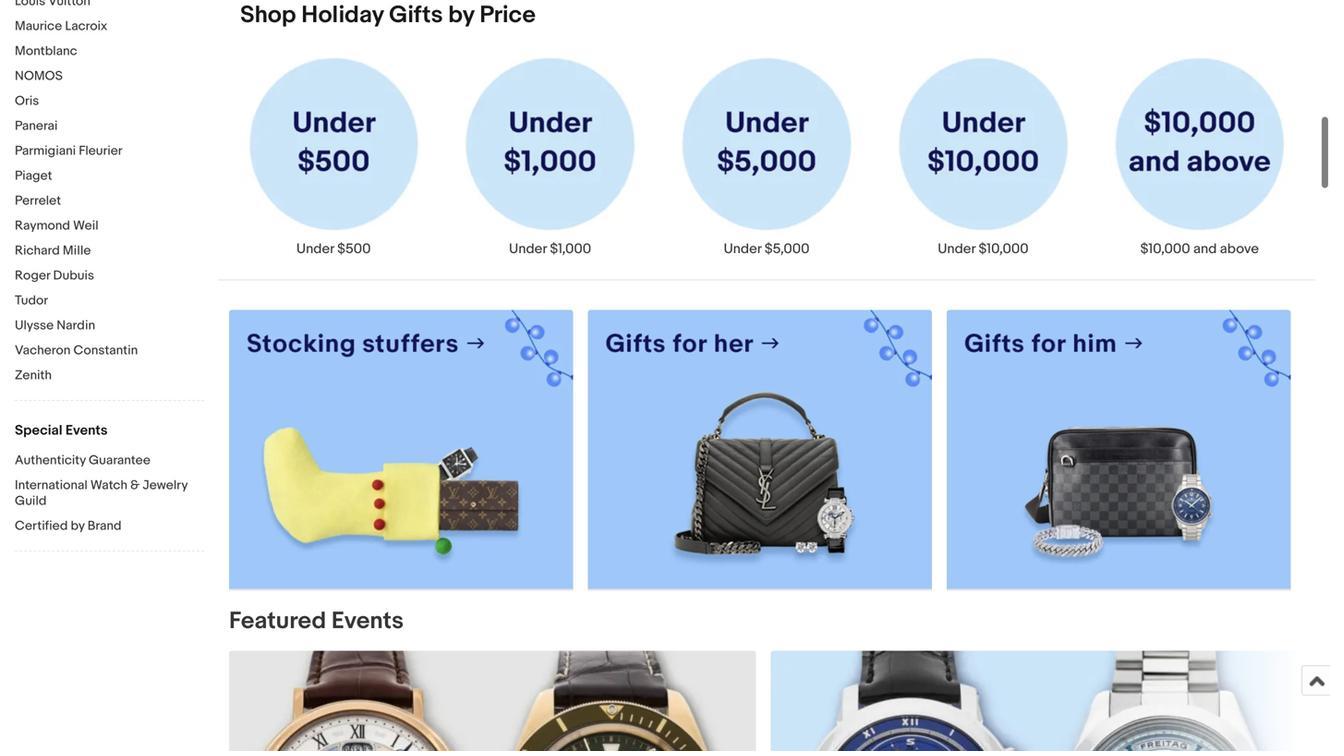 Task type: describe. For each thing, give the bounding box(es) containing it.
dubuis
[[53, 268, 94, 284]]

$500
[[337, 241, 371, 257]]

tudor link
[[15, 293, 204, 310]]

special events
[[15, 422, 108, 439]]

guarantee
[[89, 453, 151, 468]]

authenticity
[[15, 453, 86, 468]]

above
[[1220, 241, 1259, 257]]

raymond
[[15, 218, 70, 234]]

shop
[[240, 1, 296, 30]]

certified
[[15, 518, 68, 534]]

piaget link
[[15, 168, 204, 186]]

featured events
[[229, 607, 404, 636]]

gifts
[[389, 1, 443, 30]]

none text field gifts for her
[[588, 310, 932, 590]]

panerai
[[15, 118, 58, 134]]

none text field 'gifts for him'
[[947, 310, 1291, 590]]

under $500
[[296, 241, 371, 257]]

events for featured events
[[332, 607, 404, 636]]

0 vertical spatial by
[[448, 1, 475, 30]]

guild
[[15, 493, 47, 509]]

$1,000
[[550, 241, 591, 257]]

under $5,000
[[724, 241, 810, 257]]

weil
[[73, 218, 99, 234]]

vacheron
[[15, 343, 71, 359]]

under for under $5,000
[[724, 241, 762, 257]]

lacroix
[[65, 18, 107, 34]]

$10,000 and above
[[1141, 241, 1259, 257]]

zenith
[[15, 368, 52, 383]]

under $500 link
[[225, 52, 442, 257]]

mille
[[63, 243, 91, 259]]

2 $10,000 from the left
[[1141, 241, 1191, 257]]

1 $10,000 from the left
[[979, 241, 1029, 257]]

fleurier
[[79, 143, 123, 159]]

featured
[[229, 607, 326, 636]]

special
[[15, 422, 62, 439]]

&
[[130, 478, 140, 493]]

watch
[[90, 478, 127, 493]]

parmigiani fleurier link
[[15, 143, 204, 161]]

under for under $500
[[296, 241, 334, 257]]

price
[[480, 1, 536, 30]]

under $1,000
[[509, 241, 591, 257]]

international watch & jewelry guild link
[[15, 478, 204, 511]]

oris
[[15, 93, 39, 109]]

tudor
[[15, 293, 48, 309]]

ulysse
[[15, 318, 54, 334]]

piaget
[[15, 168, 52, 184]]

nomos
[[15, 68, 63, 84]]

$5,000
[[765, 241, 810, 257]]

stocking stuffers image
[[229, 310, 573, 589]]



Task type: vqa. For each thing, say whether or not it's contained in the screenshot.
constantin
yes



Task type: locate. For each thing, give the bounding box(es) containing it.
brand
[[88, 518, 122, 534]]

holiday
[[301, 1, 384, 30]]

montblanc link
[[15, 43, 204, 61]]

panerai link
[[15, 118, 204, 136]]

jewelry
[[143, 478, 188, 493]]

maurice lacroix montblanc nomos oris panerai parmigiani fleurier piaget perrelet raymond weil richard mille roger dubuis tudor ulysse nardin vacheron constantin zenith
[[15, 18, 138, 383]]

list containing under $500
[[218, 52, 1316, 280]]

0 horizontal spatial by
[[71, 518, 85, 534]]

authenticity guarantee link
[[15, 453, 204, 470]]

1 horizontal spatial events
[[332, 607, 404, 636]]

events right featured
[[332, 607, 404, 636]]

none text field stocking stuffers
[[229, 310, 573, 590]]

montblanc
[[15, 43, 77, 59]]

None text field
[[588, 310, 932, 590], [229, 651, 756, 751], [229, 651, 756, 751]]

None text field
[[229, 310, 573, 590], [947, 310, 1291, 590], [771, 651, 1298, 751], [771, 651, 1298, 751]]

events for special events
[[66, 422, 108, 439]]

richard mille link
[[15, 243, 204, 261]]

4 under from the left
[[938, 241, 976, 257]]

events
[[66, 422, 108, 439], [332, 607, 404, 636]]

roger
[[15, 268, 50, 284]]

international
[[15, 478, 88, 493]]

under for under $1,000
[[509, 241, 547, 257]]

under $10,000
[[938, 241, 1029, 257]]

vacheron constantin link
[[15, 343, 204, 360]]

under for under $10,000
[[938, 241, 976, 257]]

roger dubuis link
[[15, 268, 204, 286]]

0 vertical spatial events
[[66, 422, 108, 439]]

0 horizontal spatial events
[[66, 422, 108, 439]]

authenticity guarantee international watch & jewelry guild certified by brand
[[15, 453, 188, 534]]

perrelet link
[[15, 193, 204, 211]]

richard
[[15, 243, 60, 259]]

maurice
[[15, 18, 62, 34]]

$10,000
[[979, 241, 1029, 257], [1141, 241, 1191, 257]]

1 horizontal spatial by
[[448, 1, 475, 30]]

by left brand
[[71, 518, 85, 534]]

maurice lacroix link
[[15, 18, 204, 36]]

perrelet
[[15, 193, 61, 209]]

certified by brand link
[[15, 518, 204, 536]]

parmigiani
[[15, 143, 76, 159]]

gifts for him image
[[947, 310, 1291, 589]]

raymond weil link
[[15, 218, 204, 236]]

1 horizontal spatial $10,000
[[1141, 241, 1191, 257]]

zenith link
[[15, 368, 204, 385]]

constantin
[[73, 343, 138, 359]]

shop holiday gifts by price
[[240, 1, 536, 30]]

list
[[218, 52, 1316, 280]]

events up authenticity guarantee link
[[66, 422, 108, 439]]

3 under from the left
[[724, 241, 762, 257]]

gifts for her image
[[588, 310, 932, 589]]

under $10,000 link
[[875, 52, 1092, 257]]

2 under from the left
[[509, 241, 547, 257]]

by inside authenticity guarantee international watch & jewelry guild certified by brand
[[71, 518, 85, 534]]

under $5,000 link
[[659, 52, 875, 257]]

1 vertical spatial events
[[332, 607, 404, 636]]

$10,000 and above link
[[1092, 52, 1308, 257]]

nomos link
[[15, 68, 204, 86]]

ulysse nardin link
[[15, 318, 204, 335]]

1 under from the left
[[296, 241, 334, 257]]

under
[[296, 241, 334, 257], [509, 241, 547, 257], [724, 241, 762, 257], [938, 241, 976, 257]]

by
[[448, 1, 475, 30], [71, 518, 85, 534]]

1 vertical spatial by
[[71, 518, 85, 534]]

0 horizontal spatial $10,000
[[979, 241, 1029, 257]]

oris link
[[15, 93, 204, 111]]

by right 'gifts'
[[448, 1, 475, 30]]

and
[[1194, 241, 1217, 257]]

nardin
[[57, 318, 95, 334]]

under $1,000 link
[[442, 52, 659, 257]]



